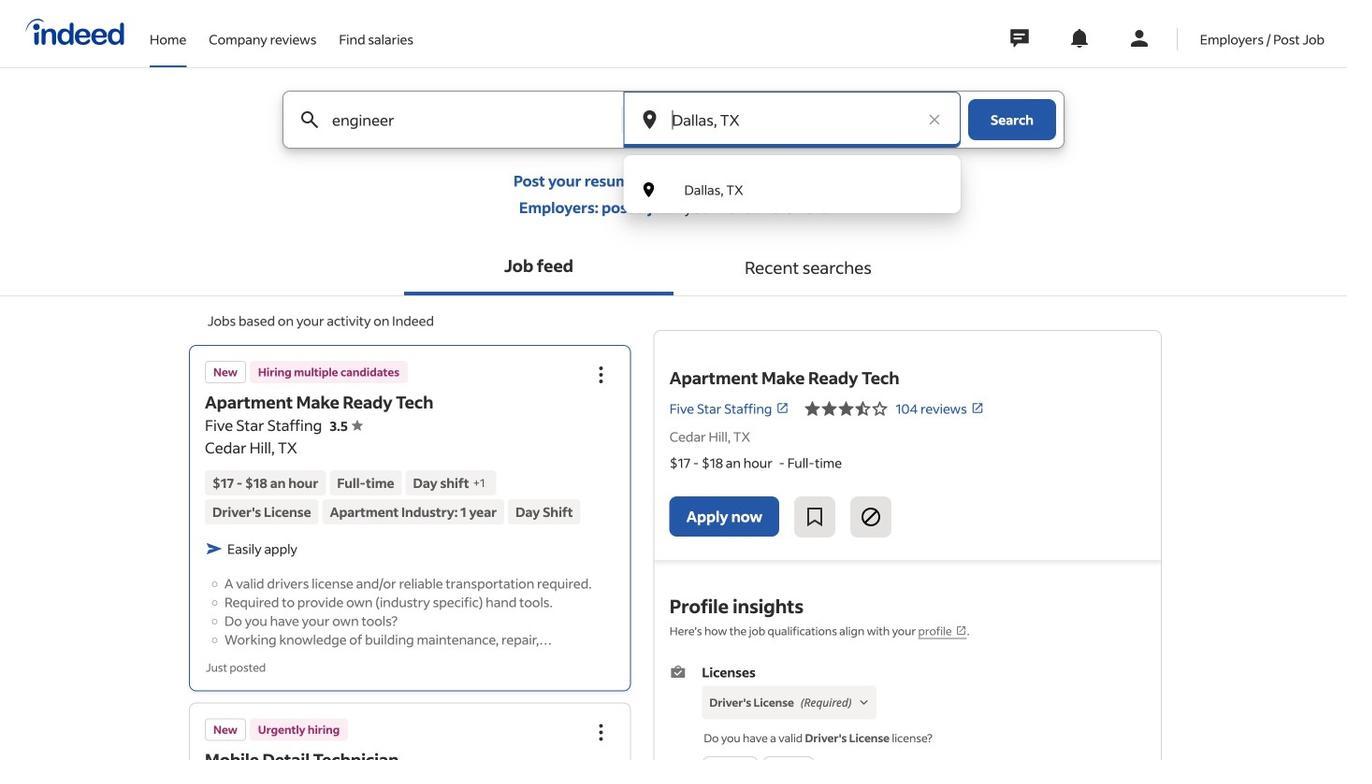 Task type: locate. For each thing, give the bounding box(es) containing it.
missing qualification image
[[856, 695, 872, 712]]

job actions for apartment make ready tech is collapsed image
[[590, 364, 613, 386]]

3.5 out of 5 stars. link to 104 reviews company ratings (opens in a new tab) image
[[971, 402, 984, 415]]

save this job image
[[804, 506, 826, 529]]

five star staffing (opens in a new tab) image
[[776, 402, 789, 415]]

None search field
[[268, 91, 1080, 213]]

profile (opens in a new window) image
[[956, 625, 967, 637]]

messages unread count 0 image
[[1008, 20, 1032, 57]]

main content
[[0, 91, 1348, 761]]

job actions for mobile detail technician is collapsed image
[[590, 722, 613, 744]]

clear location input image
[[925, 110, 944, 129]]

licenses group
[[670, 663, 1146, 761]]

search: Job title, keywords, or company text field
[[328, 92, 591, 148]]

tab list
[[0, 240, 1348, 297]]

3.5 out of 5 stars image
[[804, 398, 888, 420]]



Task type: describe. For each thing, give the bounding box(es) containing it.
account image
[[1128, 27, 1151, 50]]

Edit location text field
[[669, 92, 916, 148]]

not interested image
[[860, 506, 883, 529]]

notifications unread count 0 image
[[1068, 27, 1091, 50]]

3.5 out of five stars rating image
[[330, 418, 363, 435]]



Task type: vqa. For each thing, say whether or not it's contained in the screenshot.
search field
yes



